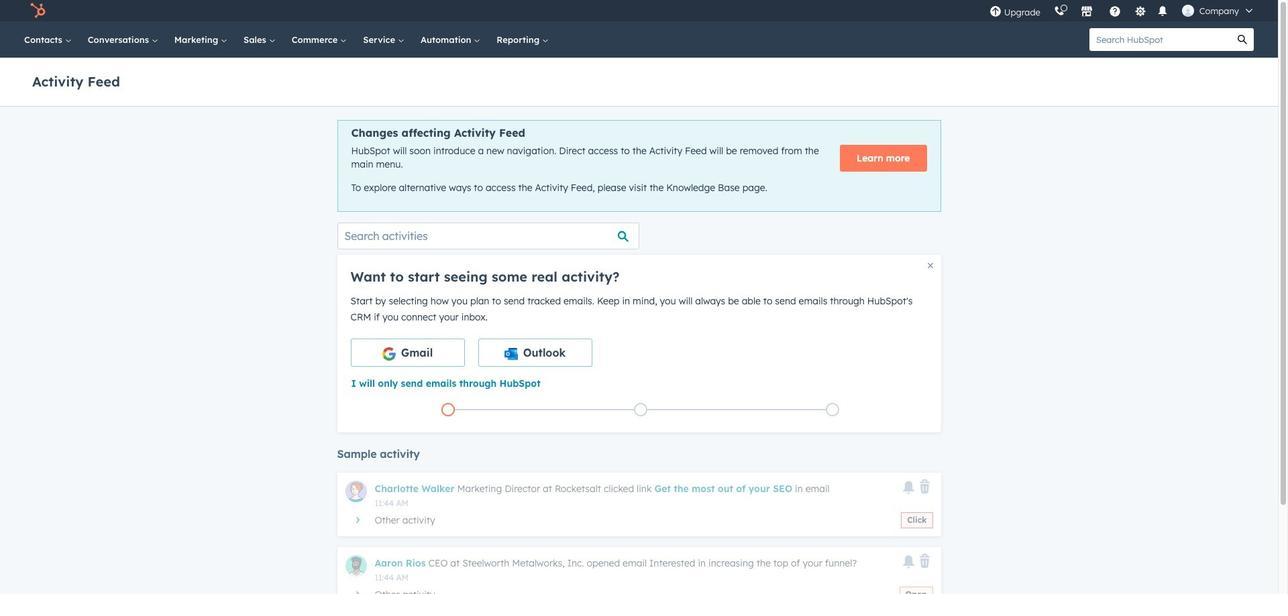 Task type: describe. For each thing, give the bounding box(es) containing it.
onboarding.steps.sendtrackedemailingmail.title image
[[637, 407, 644, 414]]



Task type: locate. For each thing, give the bounding box(es) containing it.
jacob simon image
[[1183, 5, 1195, 17]]

Search HubSpot search field
[[1090, 28, 1232, 51]]

onboarding.steps.finalstep.title image
[[830, 407, 837, 414]]

None checkbox
[[351, 339, 465, 367]]

None checkbox
[[478, 339, 592, 367]]

list
[[352, 401, 929, 419]]

close image
[[928, 263, 933, 268]]

Search activities search field
[[337, 223, 639, 250]]

menu
[[983, 0, 1263, 21]]

marketplaces image
[[1081, 6, 1093, 18]]



Task type: vqa. For each thing, say whether or not it's contained in the screenshot.
& to the bottom
no



